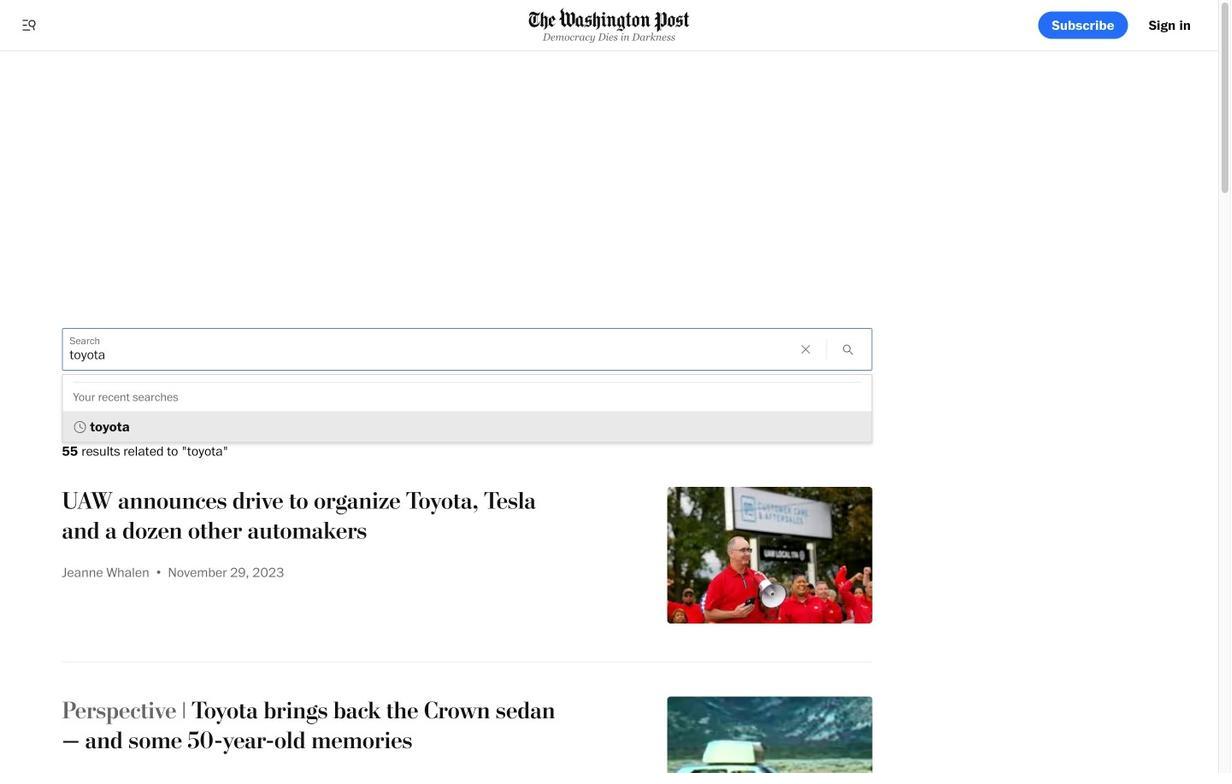 Task type: locate. For each thing, give the bounding box(es) containing it.
primary element
[[0, 0, 1218, 51]]

tagline, democracy dies in darkness element
[[529, 32, 689, 42]]

list box
[[63, 375, 872, 442]]

the washington post homepage. image
[[529, 8, 689, 32]]

option
[[63, 412, 872, 442]]

Site search search field
[[63, 329, 789, 370]]

search and browse sections image
[[21, 17, 38, 34]]



Task type: vqa. For each thing, say whether or not it's contained in the screenshot.
this
no



